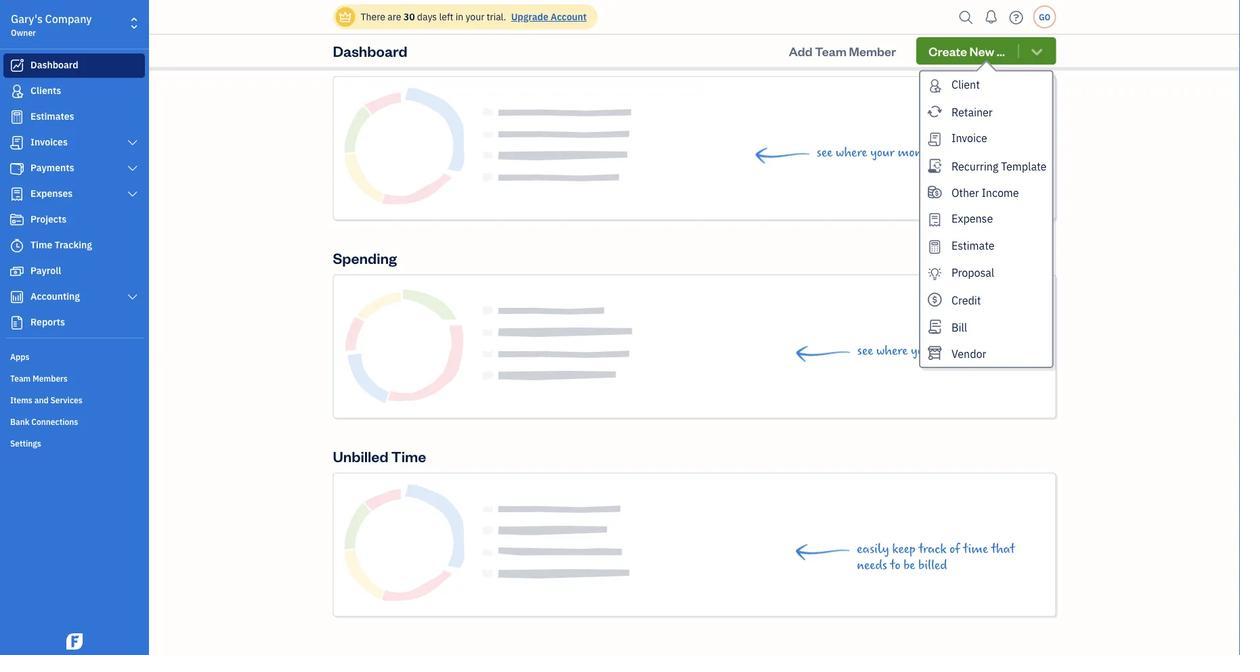 Task type: describe. For each thing, give the bounding box(es) containing it.
accounting link
[[3, 285, 145, 310]]

expenses link
[[3, 182, 145, 207]]

time inside time tracking link
[[30, 239, 52, 251]]

accounting
[[30, 290, 80, 303]]

create new … button
[[917, 37, 1057, 65]]

easily keep track of time that needs to be billed
[[857, 543, 1015, 574]]

30
[[404, 11, 415, 23]]

connections
[[31, 417, 78, 427]]

team members
[[10, 373, 68, 384]]

billed
[[919, 559, 947, 574]]

time
[[964, 543, 989, 558]]

invoice button
[[921, 125, 1052, 152]]

invoice
[[952, 131, 988, 145]]

add team member button
[[777, 37, 909, 65]]

new
[[970, 43, 995, 59]]

expense
[[952, 212, 993, 226]]

credit button
[[921, 287, 1052, 314]]

to
[[891, 559, 901, 574]]

estimates link
[[3, 105, 145, 129]]

chevrondown image
[[1029, 44, 1045, 58]]

1 horizontal spatial time
[[391, 447, 426, 467]]

proposal
[[952, 266, 995, 280]]

invoices link
[[3, 131, 145, 155]]

time tracking
[[30, 239, 92, 251]]

dashboard inside main "element"
[[30, 59, 78, 71]]

bill
[[952, 320, 968, 335]]

settings
[[10, 438, 41, 449]]

reports
[[30, 316, 65, 329]]

chevron large down image for accounting
[[126, 292, 139, 303]]

money's for going
[[939, 344, 984, 359]]

retainer
[[952, 105, 993, 119]]

there are 30 days left in your trial. upgrade account
[[361, 11, 587, 23]]

owner
[[11, 27, 36, 38]]

estimate
[[952, 239, 995, 253]]

other income button
[[921, 179, 1052, 206]]

projects link
[[3, 208, 145, 232]]

see for see where your money's coming from
[[817, 146, 833, 161]]

easily
[[857, 543, 889, 558]]

unbilled
[[333, 447, 389, 467]]

clients link
[[3, 79, 145, 104]]

coming
[[946, 146, 985, 161]]

bill button
[[921, 314, 1052, 340]]

your for see where your money's going
[[911, 344, 935, 359]]

see where your money's coming from
[[817, 146, 1015, 161]]

and
[[34, 395, 49, 406]]

freshbooks image
[[64, 634, 85, 650]]

members
[[33, 373, 68, 384]]

proposal button
[[921, 260, 1052, 287]]

search image
[[956, 7, 977, 27]]

unbilled time
[[333, 447, 426, 467]]

are
[[388, 11, 401, 23]]

keep
[[893, 543, 916, 558]]

payroll
[[30, 265, 61, 277]]

reports link
[[3, 311, 145, 335]]

chart image
[[9, 291, 25, 304]]

streams
[[395, 50, 452, 70]]

needs
[[857, 559, 887, 574]]

notifications image
[[981, 3, 1002, 30]]

payment image
[[9, 162, 25, 175]]

chevron large down image for expenses
[[126, 189, 139, 200]]

items
[[10, 395, 32, 406]]

spending
[[333, 249, 397, 268]]

retainer button
[[921, 98, 1052, 125]]

credit
[[952, 294, 981, 308]]

go to help image
[[1006, 7, 1027, 27]]

income
[[982, 186, 1019, 200]]

expenses
[[30, 187, 73, 200]]

…
[[997, 43, 1005, 59]]

0 horizontal spatial your
[[466, 11, 485, 23]]

client button
[[921, 71, 1052, 98]]

estimates
[[30, 110, 74, 123]]

payroll link
[[3, 259, 145, 284]]

vendor
[[952, 347, 987, 361]]

that
[[992, 543, 1015, 558]]

expense image
[[9, 188, 25, 201]]

where for see where your money's coming from
[[836, 146, 868, 161]]

timer image
[[9, 239, 25, 253]]

account
[[551, 11, 587, 23]]



Task type: locate. For each thing, give the bounding box(es) containing it.
main element
[[0, 0, 183, 656]]

client image
[[9, 85, 25, 98]]

expense button
[[921, 206, 1052, 233]]

project image
[[9, 213, 25, 227]]

0 horizontal spatial team
[[10, 373, 31, 384]]

company
[[45, 12, 92, 26]]

team right the add
[[815, 43, 847, 59]]

left
[[439, 11, 453, 23]]

settings link
[[3, 433, 145, 453]]

team inside main "element"
[[10, 373, 31, 384]]

track
[[919, 543, 947, 558]]

payments link
[[3, 156, 145, 181]]

2 vertical spatial chevron large down image
[[126, 292, 139, 303]]

report image
[[9, 316, 25, 330]]

1 chevron large down image from the top
[[126, 138, 139, 148]]

money image
[[9, 265, 25, 278]]

recurring template button
[[921, 152, 1052, 179]]

there
[[361, 11, 385, 23]]

go
[[1039, 12, 1051, 22]]

dashboard link
[[3, 54, 145, 78]]

in
[[456, 11, 463, 23]]

vendor button
[[921, 340, 1052, 367]]

revenue
[[333, 50, 392, 70]]

chevron large down image
[[126, 163, 139, 174]]

apps
[[10, 352, 29, 362]]

money's down the bill
[[939, 344, 984, 359]]

where for see where your money's going
[[877, 344, 908, 359]]

of
[[950, 543, 960, 558]]

dashboard down there
[[333, 41, 408, 60]]

upgrade account link
[[509, 11, 587, 23]]

other
[[952, 186, 979, 200]]

chevron large down image down payroll link
[[126, 292, 139, 303]]

1 horizontal spatial your
[[871, 146, 895, 161]]

chevron large down image inside expenses link
[[126, 189, 139, 200]]

0 vertical spatial time
[[30, 239, 52, 251]]

gary's company owner
[[11, 12, 92, 38]]

team members link
[[3, 368, 145, 388]]

dashboard
[[333, 41, 408, 60], [30, 59, 78, 71]]

clients
[[30, 84, 61, 97]]

chevron large down image down chevron large down image
[[126, 189, 139, 200]]

chevron large down image for invoices
[[126, 138, 139, 148]]

invoices
[[30, 136, 68, 148]]

estimate image
[[9, 110, 25, 124]]

apps link
[[3, 346, 145, 367]]

create
[[929, 43, 967, 59]]

time right timer image
[[30, 239, 52, 251]]

0 horizontal spatial dashboard
[[30, 59, 78, 71]]

chevron large down image
[[126, 138, 139, 148], [126, 189, 139, 200], [126, 292, 139, 303]]

1 vertical spatial chevron large down image
[[126, 189, 139, 200]]

3 chevron large down image from the top
[[126, 292, 139, 303]]

create new …
[[929, 43, 1005, 59]]

from
[[988, 146, 1015, 161]]

template
[[1001, 159, 1047, 173]]

see for see where your money's going
[[857, 344, 873, 359]]

money's for coming
[[898, 146, 943, 161]]

1 vertical spatial where
[[877, 344, 908, 359]]

money's
[[898, 146, 943, 161], [939, 344, 984, 359]]

0 horizontal spatial where
[[836, 146, 868, 161]]

member
[[849, 43, 897, 59]]

1 vertical spatial time
[[391, 447, 426, 467]]

go button
[[1034, 5, 1057, 28]]

0 vertical spatial money's
[[898, 146, 943, 161]]

tracking
[[55, 239, 92, 251]]

team inside button
[[815, 43, 847, 59]]

going
[[987, 344, 1015, 359]]

crown image
[[338, 10, 353, 24]]

add team member
[[789, 43, 897, 59]]

where
[[836, 146, 868, 161], [877, 344, 908, 359]]

items and services link
[[3, 390, 145, 410]]

1 horizontal spatial team
[[815, 43, 847, 59]]

services
[[50, 395, 82, 406]]

chevron large down image up chevron large down image
[[126, 138, 139, 148]]

time tracking link
[[3, 234, 145, 258]]

0 vertical spatial chevron large down image
[[126, 138, 139, 148]]

2 vertical spatial your
[[911, 344, 935, 359]]

1 vertical spatial see
[[857, 344, 873, 359]]

1 vertical spatial team
[[10, 373, 31, 384]]

days
[[417, 11, 437, 23]]

1 horizontal spatial dashboard
[[333, 41, 408, 60]]

revenue streams
[[333, 50, 452, 70]]

2 horizontal spatial your
[[911, 344, 935, 359]]

be
[[904, 559, 916, 574]]

dashboard image
[[9, 59, 25, 72]]

payments
[[30, 162, 74, 174]]

recurring template
[[952, 159, 1047, 173]]

money's left 'coming'
[[898, 146, 943, 161]]

recurring
[[952, 159, 999, 173]]

1 horizontal spatial see
[[857, 344, 873, 359]]

1 vertical spatial your
[[871, 146, 895, 161]]

time right the unbilled
[[391, 447, 426, 467]]

client
[[952, 77, 980, 91]]

0 vertical spatial team
[[815, 43, 847, 59]]

0 vertical spatial see
[[817, 146, 833, 161]]

your for see where your money's coming from
[[871, 146, 895, 161]]

0 horizontal spatial see
[[817, 146, 833, 161]]

gary's
[[11, 12, 43, 26]]

see
[[817, 146, 833, 161], [857, 344, 873, 359]]

dashboard up clients
[[30, 59, 78, 71]]

other income
[[952, 186, 1019, 200]]

0 vertical spatial where
[[836, 146, 868, 161]]

team down apps
[[10, 373, 31, 384]]

bank connections
[[10, 417, 78, 427]]

2 chevron large down image from the top
[[126, 189, 139, 200]]

bank connections link
[[3, 411, 145, 432]]

items and services
[[10, 395, 82, 406]]

add
[[789, 43, 813, 59]]

0 horizontal spatial time
[[30, 239, 52, 251]]

1 horizontal spatial where
[[877, 344, 908, 359]]

time
[[30, 239, 52, 251], [391, 447, 426, 467]]

bank
[[10, 417, 29, 427]]

invoice image
[[9, 136, 25, 150]]

1 vertical spatial money's
[[939, 344, 984, 359]]

0 vertical spatial your
[[466, 11, 485, 23]]

upgrade
[[511, 11, 549, 23]]

projects
[[30, 213, 67, 226]]

trial.
[[487, 11, 506, 23]]



Task type: vqa. For each thing, say whether or not it's contained in the screenshot.
Add Address "icon"
no



